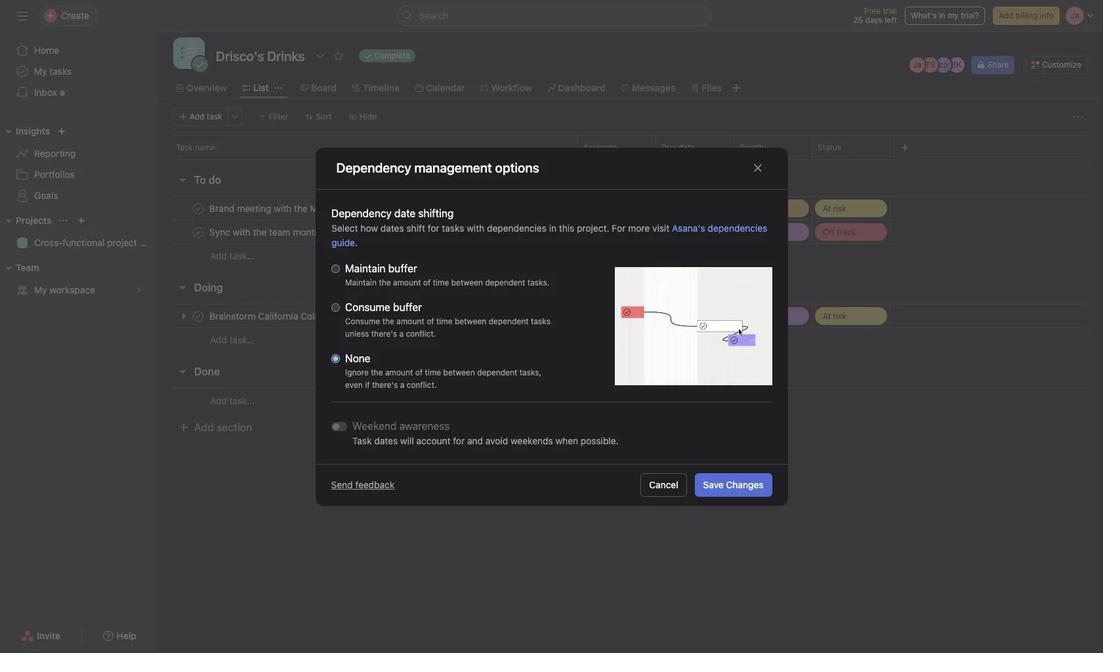 Task type: describe. For each thing, give the bounding box(es) containing it.
send feedback
[[331, 479, 395, 490]]

billing
[[1016, 11, 1038, 20]]

.
[[355, 237, 357, 248]]

none
[[345, 352, 370, 364]]

of for consume buffer
[[426, 316, 434, 326]]

a for buffer
[[399, 328, 403, 338]]

home link
[[8, 40, 150, 61]]

completed image
[[190, 200, 206, 216]]

name
[[195, 142, 215, 152]]

dashboard
[[558, 82, 606, 93]]

section
[[216, 421, 252, 433]]

1 horizontal spatial tasks
[[442, 222, 464, 233]]

invite button
[[13, 624, 69, 648]]

Brand meeting with the Marketing team text field
[[207, 202, 380, 215]]

this
[[559, 222, 574, 233]]

save
[[703, 479, 724, 490]]

2 maintain from the top
[[345, 277, 376, 287]]

trial
[[883, 6, 897, 16]]

timeline link
[[352, 81, 400, 95]]

to do button
[[194, 168, 221, 192]]

between for consume buffer
[[454, 316, 486, 326]]

board link
[[300, 81, 337, 95]]

reporting
[[34, 148, 76, 159]]

inbox link
[[8, 82, 150, 103]]

of for maintain buffer
[[423, 277, 430, 287]]

will
[[400, 435, 414, 446]]

amount inside none ignore the amount of time between dependent tasks, even if there's a conflict.
[[385, 367, 413, 377]]

the inside none ignore the amount of time between dependent tasks, even if there's a conflict.
[[371, 367, 383, 377]]

my workspace link
[[8, 280, 150, 301]]

cancel button
[[641, 473, 687, 497]]

files link
[[691, 81, 722, 95]]

projects element
[[0, 209, 158, 256]]

date for dependency
[[394, 207, 415, 219]]

if
[[365, 380, 370, 390]]

status field for sync with the team monthly cell
[[812, 220, 891, 244]]

add task button
[[173, 108, 228, 126]]

doing
[[194, 282, 223, 293]]

cross-functional project plan
[[34, 237, 157, 248]]

oct
[[662, 227, 675, 237]]

add left task
[[190, 112, 204, 121]]

add task… button inside "header to do" tree grid
[[210, 249, 255, 263]]

dates inside weekend awareness task dates will account for and avoid weekends when possible.
[[374, 435, 397, 446]]

due
[[662, 142, 676, 152]]

timeline
[[363, 82, 400, 93]]

cell inside "header to do" tree grid
[[578, 196, 656, 221]]

1 maintain from the top
[[345, 262, 385, 274]]

date for due
[[679, 142, 695, 152]]

add for first add task… "button" from the bottom of the page
[[210, 395, 227, 406]]

add to starred image
[[333, 51, 344, 61]]

tasks,
[[519, 367, 541, 377]]

co
[[939, 60, 948, 70]]

what's in my trial? button
[[905, 7, 985, 25]]

trial?
[[961, 11, 979, 20]]

status field for brand meeting with the marketing team cell
[[812, 196, 891, 221]]

time inside none ignore the amount of time between dependent tasks, even if there's a conflict.
[[425, 367, 441, 377]]

list image
[[181, 45, 197, 61]]

left
[[885, 15, 897, 25]]

my for my workspace
[[34, 284, 47, 295]]

collapse task list for this section image for to do
[[177, 175, 188, 185]]

dashboard link
[[548, 81, 606, 95]]

tasks inside consume buffer consume the amount of time between dependent tasks unless there's a conflict.
[[531, 316, 550, 326]]

my
[[948, 11, 959, 20]]

and
[[467, 435, 483, 446]]

header doing tree grid
[[158, 304, 1103, 352]]

between for maintain buffer
[[451, 277, 483, 287]]

guide
[[331, 237, 355, 248]]

to do
[[194, 174, 221, 186]]

–
[[689, 227, 694, 237]]

assignee
[[583, 142, 617, 152]]

add for add task… "button" in "header to do" tree grid
[[210, 250, 227, 261]]

time for consume buffer
[[436, 316, 452, 326]]

collapse task list for this section image for done
[[177, 366, 188, 377]]

plan
[[139, 237, 157, 248]]

workflow link
[[481, 81, 532, 95]]

add task… for first add task… "button" from the bottom of the page
[[210, 395, 255, 406]]

30
[[696, 227, 706, 237]]

search button
[[397, 5, 712, 26]]

dependencies inside asana's dependencies guide
[[707, 222, 767, 233]]

weekend awareness task dates will account for and avoid weekends when possible.
[[352, 420, 618, 446]]

what's
[[911, 11, 937, 20]]

ignore
[[345, 367, 368, 377]]

buffer for consume buffer
[[393, 301, 422, 313]]

1 consume from the top
[[345, 301, 390, 313]]

project.
[[577, 222, 609, 233]]

add billing info
[[999, 11, 1054, 20]]

task inside weekend awareness task dates will account for and avoid weekends when possible.
[[352, 435, 371, 446]]

between inside none ignore the amount of time between dependent tasks, even if there's a conflict.
[[443, 367, 475, 377]]

add for add task… "button" within header doing tree grid
[[210, 334, 227, 345]]

completed checkbox for sync with the team monthly text box
[[190, 224, 206, 240]]

add task… for add task… "button" in "header to do" tree grid
[[210, 250, 255, 261]]

search list box
[[397, 5, 712, 26]]

priority
[[740, 142, 766, 152]]

my for my tasks
[[34, 66, 47, 77]]

my tasks link
[[8, 61, 150, 82]]

for inside weekend awareness task dates will account for and avoid weekends when possible.
[[453, 435, 464, 446]]

board
[[311, 82, 337, 93]]

ts
[[925, 60, 935, 70]]

even
[[345, 380, 363, 390]]

list
[[253, 82, 269, 93]]

days
[[865, 15, 883, 25]]

due date
[[662, 142, 695, 152]]

changes
[[726, 479, 764, 490]]

files
[[702, 82, 722, 93]]

task inside row
[[176, 142, 193, 152]]

the for consume
[[382, 316, 394, 326]]

list link
[[243, 81, 269, 95]]

management options
[[414, 160, 539, 175]]

select how dates shift for tasks with dependencies in this project. for more visit
[[331, 222, 672, 233]]

unless
[[345, 328, 369, 338]]

cross-
[[34, 237, 63, 248]]

priority field for brand meeting with the marketing team cell
[[734, 196, 812, 221]]

dependency management options dialog
[[315, 147, 788, 506]]

cancel
[[649, 479, 678, 490]]

home
[[34, 45, 59, 56]]

amount for consume buffer
[[396, 316, 424, 326]]

add for add billing info button
[[999, 11, 1014, 20]]

task name
[[176, 142, 215, 152]]

completed image
[[190, 224, 206, 240]]

asana's
[[672, 222, 705, 233]]

add task… for add task… "button" within header doing tree grid
[[210, 334, 255, 345]]



Task type: vqa. For each thing, say whether or not it's contained in the screenshot.
New milestone Due today
no



Task type: locate. For each thing, give the bounding box(es) containing it.
1 horizontal spatial date
[[679, 142, 695, 152]]

None text field
[[213, 44, 308, 68]]

add
[[999, 11, 1014, 20], [190, 112, 204, 121], [210, 250, 227, 261], [210, 334, 227, 345], [210, 395, 227, 406], [194, 421, 214, 433]]

date up shift
[[394, 207, 415, 219]]

buffer for maintain buffer
[[388, 262, 417, 274]]

weekend
[[352, 420, 396, 432]]

3 task… from the top
[[229, 395, 255, 406]]

0 vertical spatial there's
[[371, 328, 397, 338]]

1 vertical spatial maintain
[[345, 277, 376, 287]]

3 add task… button from the top
[[210, 393, 255, 408]]

0 vertical spatial for
[[427, 222, 439, 233]]

1 vertical spatial a
[[400, 380, 404, 390]]

0 vertical spatial of
[[423, 277, 430, 287]]

1 horizontal spatial dependencies
[[707, 222, 767, 233]]

1 add task… row from the top
[[158, 243, 1103, 268]]

add task… inside "header to do" tree grid
[[210, 250, 255, 261]]

0 vertical spatial between
[[451, 277, 483, 287]]

Sync with the team monthly text field
[[207, 225, 331, 239]]

2 consume from the top
[[345, 316, 380, 326]]

there's right if
[[372, 380, 398, 390]]

dependency management options
[[336, 160, 539, 175]]

add section
[[194, 421, 252, 433]]

1 vertical spatial time
[[436, 316, 452, 326]]

search
[[419, 10, 449, 21]]

dependent for consume buffer
[[488, 316, 528, 326]]

1 vertical spatial my
[[34, 284, 47, 295]]

workspace
[[49, 284, 95, 295]]

reporting link
[[8, 143, 150, 164]]

my workspace
[[34, 284, 95, 295]]

none radio inside dependency management options dialog
[[331, 303, 340, 311]]

weekends
[[510, 435, 553, 446]]

2 dependencies from the left
[[707, 222, 767, 233]]

2 my from the top
[[34, 284, 47, 295]]

task… for add task… "button" in "header to do" tree grid
[[229, 250, 255, 261]]

asana's dependencies guide link
[[331, 222, 767, 248]]

0 vertical spatial dependency
[[336, 160, 411, 175]]

task left name at the left top of the page
[[176, 142, 193, 152]]

amount down maintain buffer maintain the amount of time between dependent tasks. on the left top of page
[[396, 316, 424, 326]]

collapse task list for this section image for doing
[[177, 282, 188, 293]]

add task… button up done button
[[210, 333, 255, 347]]

dependency date shifting
[[331, 207, 453, 219]]

there's for ignore
[[372, 380, 398, 390]]

row containing oct 26
[[158, 220, 1103, 244]]

0 vertical spatial completed checkbox
[[190, 200, 206, 216]]

task
[[207, 112, 222, 121]]

tasks inside global element
[[49, 66, 72, 77]]

ja
[[913, 60, 922, 70]]

info
[[1040, 11, 1054, 20]]

my
[[34, 66, 47, 77], [34, 284, 47, 295]]

1 vertical spatial the
[[382, 316, 394, 326]]

dependency for dependency date shifting
[[331, 207, 391, 219]]

0 vertical spatial amount
[[393, 277, 421, 287]]

share
[[988, 60, 1009, 70]]

save changes button
[[695, 473, 772, 497]]

priority field for sync with the team monthly cell
[[734, 220, 812, 244]]

add up 'doing' on the left top of the page
[[210, 250, 227, 261]]

how
[[360, 222, 378, 233]]

buffer inside maintain buffer maintain the amount of time between dependent tasks.
[[388, 262, 417, 274]]

feedback
[[355, 479, 395, 490]]

done
[[194, 366, 220, 377]]

collapse task list for this section image left 'doing' on the left top of the page
[[177, 282, 188, 293]]

1 vertical spatial conflict.
[[406, 380, 436, 390]]

send feedback link
[[331, 479, 395, 490]]

1 vertical spatial between
[[454, 316, 486, 326]]

my inside global element
[[34, 66, 47, 77]]

2 vertical spatial time
[[425, 367, 441, 377]]

2 vertical spatial add task… row
[[158, 388, 1103, 413]]

cross-functional project plan link
[[8, 232, 157, 253]]

bk
[[951, 60, 962, 70]]

1 vertical spatial dependency
[[331, 207, 391, 219]]

for down shifting
[[427, 222, 439, 233]]

1 vertical spatial tasks
[[442, 222, 464, 233]]

add task…
[[210, 250, 255, 261], [210, 334, 255, 345], [210, 395, 255, 406]]

of inside maintain buffer maintain the amount of time between dependent tasks.
[[423, 277, 430, 287]]

1 collapse task list for this section image from the top
[[177, 175, 188, 185]]

buffer down shift
[[388, 262, 417, 274]]

0 horizontal spatial tasks
[[49, 66, 72, 77]]

add inside header doing tree grid
[[210, 334, 227, 345]]

conflict. inside none ignore the amount of time between dependent tasks, even if there's a conflict.
[[406, 380, 436, 390]]

2 vertical spatial between
[[443, 367, 475, 377]]

of
[[423, 277, 430, 287], [426, 316, 434, 326], [415, 367, 422, 377]]

dependency up how
[[331, 207, 391, 219]]

add task… up done button
[[210, 334, 255, 345]]

add task… inside header doing tree grid
[[210, 334, 255, 345]]

a inside consume buffer consume the amount of time between dependent tasks unless there's a conflict.
[[399, 328, 403, 338]]

tasks down home
[[49, 66, 72, 77]]

possible.
[[580, 435, 618, 446]]

1 vertical spatial task…
[[229, 334, 255, 345]]

oct 26 – 30
[[662, 227, 706, 237]]

0 horizontal spatial date
[[394, 207, 415, 219]]

row
[[158, 135, 1103, 159], [173, 159, 1087, 160], [158, 196, 1103, 221], [158, 220, 1103, 244]]

1 completed checkbox from the top
[[190, 200, 206, 216]]

collapse task list for this section image left 'to'
[[177, 175, 188, 185]]

completed checkbox inside the sync with the team monthly cell
[[190, 224, 206, 240]]

dependent down tasks.
[[488, 316, 528, 326]]

completed checkbox inside "brand meeting with the marketing team" cell
[[190, 200, 206, 216]]

dates down weekend
[[374, 435, 397, 446]]

0 vertical spatial buffer
[[388, 262, 417, 274]]

between up consume buffer consume the amount of time between dependent tasks unless there's a conflict.
[[451, 277, 483, 287]]

1 vertical spatial buffer
[[393, 301, 422, 313]]

25
[[854, 15, 863, 25]]

1 vertical spatial of
[[426, 316, 434, 326]]

more
[[628, 222, 650, 233]]

tasks left with
[[442, 222, 464, 233]]

for
[[427, 222, 439, 233], [453, 435, 464, 446]]

1 vertical spatial consume
[[345, 316, 380, 326]]

my up inbox
[[34, 66, 47, 77]]

add task… button inside header doing tree grid
[[210, 333, 255, 347]]

visit
[[652, 222, 669, 233]]

add inside button
[[194, 421, 214, 433]]

1 dependencies from the left
[[487, 222, 546, 233]]

0 vertical spatial maintain
[[345, 262, 385, 274]]

dependent for maintain buffer
[[485, 277, 525, 287]]

add up done button
[[210, 334, 227, 345]]

amount inside maintain buffer maintain the amount of time between dependent tasks.
[[393, 277, 421, 287]]

0 vertical spatial the
[[379, 277, 391, 287]]

time up consume buffer consume the amount of time between dependent tasks unless there's a conflict.
[[433, 277, 449, 287]]

between down maintain buffer maintain the amount of time between dependent tasks. on the left top of page
[[454, 316, 486, 326]]

2 vertical spatial dependent
[[477, 367, 517, 377]]

hide sidebar image
[[17, 11, 28, 21]]

task… for add task… "button" within header doing tree grid
[[229, 334, 255, 345]]

2 horizontal spatial tasks
[[531, 316, 550, 326]]

dates down dependency date shifting at the top left of the page
[[380, 222, 404, 233]]

messages link
[[621, 81, 676, 95]]

2 collapse task list for this section image from the top
[[177, 282, 188, 293]]

add up add section button
[[210, 395, 227, 406]]

brand meeting with the marketing team cell
[[158, 196, 578, 221]]

1 horizontal spatial in
[[939, 11, 946, 20]]

1 horizontal spatial task
[[352, 435, 371, 446]]

dependent
[[485, 277, 525, 287], [488, 316, 528, 326], [477, 367, 517, 377]]

collapse task list for this section image
[[177, 175, 188, 185], [177, 282, 188, 293], [177, 366, 188, 377]]

the
[[379, 277, 391, 287], [382, 316, 394, 326], [371, 367, 383, 377]]

time inside consume buffer consume the amount of time between dependent tasks unless there's a conflict.
[[436, 316, 452, 326]]

free
[[864, 6, 881, 16]]

time inside maintain buffer maintain the amount of time between dependent tasks.
[[433, 277, 449, 287]]

conflict. for ignore
[[406, 380, 436, 390]]

conflict. up awareness
[[406, 380, 436, 390]]

dependency up "brand meeting with the marketing team" cell
[[336, 160, 411, 175]]

1 vertical spatial add task… button
[[210, 333, 255, 347]]

1 vertical spatial date
[[394, 207, 415, 219]]

1 vertical spatial task
[[352, 435, 371, 446]]

messages
[[632, 82, 676, 93]]

2 vertical spatial the
[[371, 367, 383, 377]]

2 add task… from the top
[[210, 334, 255, 345]]

of up consume buffer consume the amount of time between dependent tasks unless there's a conflict.
[[423, 277, 430, 287]]

send
[[331, 479, 353, 490]]

there's
[[371, 328, 397, 338], [372, 380, 398, 390]]

overview link
[[176, 81, 227, 95]]

of down maintain buffer maintain the amount of time between dependent tasks. on the left top of page
[[426, 316, 434, 326]]

close this dialog image
[[752, 163, 763, 173]]

insights
[[16, 125, 50, 137]]

0 vertical spatial in
[[939, 11, 946, 20]]

dependent inside consume buffer consume the amount of time between dependent tasks unless there's a conflict.
[[488, 316, 528, 326]]

there's right unless
[[371, 328, 397, 338]]

status
[[818, 142, 842, 152]]

the inside consume buffer consume the amount of time between dependent tasks unless there's a conflict.
[[382, 316, 394, 326]]

0 vertical spatial add task… button
[[210, 249, 255, 263]]

task down weekend
[[352, 435, 371, 446]]

None radio
[[331, 303, 340, 311]]

in inside dependency management options dialog
[[549, 222, 556, 233]]

my inside the teams element
[[34, 284, 47, 295]]

0 vertical spatial a
[[399, 328, 403, 338]]

between down consume buffer consume the amount of time between dependent tasks unless there's a conflict.
[[443, 367, 475, 377]]

dependent inside maintain buffer maintain the amount of time between dependent tasks.
[[485, 277, 525, 287]]

add billing info button
[[993, 7, 1060, 25]]

Completed checkbox
[[190, 200, 206, 216], [190, 224, 206, 240]]

2 vertical spatial collapse task list for this section image
[[177, 366, 188, 377]]

task… inside "header to do" tree grid
[[229, 250, 255, 261]]

add left section
[[194, 421, 214, 433]]

task
[[176, 142, 193, 152], [352, 435, 371, 446]]

2 vertical spatial add task…
[[210, 395, 255, 406]]

0 horizontal spatial for
[[427, 222, 439, 233]]

conflict. inside consume buffer consume the amount of time between dependent tasks unless there's a conflict.
[[406, 328, 436, 338]]

task… for first add task… "button" from the bottom of the page
[[229, 395, 255, 406]]

0 vertical spatial my
[[34, 66, 47, 77]]

1 add task… button from the top
[[210, 249, 255, 263]]

tasks down tasks.
[[531, 316, 550, 326]]

maintain buffer maintain the amount of time between dependent tasks.
[[345, 262, 549, 287]]

3 add task… from the top
[[210, 395, 255, 406]]

add task… row
[[158, 243, 1103, 268], [158, 327, 1103, 352], [158, 388, 1103, 413]]

2 vertical spatial amount
[[385, 367, 413, 377]]

0 vertical spatial task
[[176, 142, 193, 152]]

dependent left tasks.
[[485, 277, 525, 287]]

time down maintain buffer maintain the amount of time between dependent tasks. on the left top of page
[[436, 316, 452, 326]]

0 vertical spatial date
[[679, 142, 695, 152]]

1 vertical spatial there's
[[372, 380, 398, 390]]

1 vertical spatial completed checkbox
[[190, 224, 206, 240]]

0 vertical spatial add task… row
[[158, 243, 1103, 268]]

project
[[107, 237, 137, 248]]

projects
[[16, 215, 51, 226]]

0 horizontal spatial task
[[176, 142, 193, 152]]

amount down shift
[[393, 277, 421, 287]]

3 collapse task list for this section image from the top
[[177, 366, 188, 377]]

the inside maintain buffer maintain the amount of time between dependent tasks.
[[379, 277, 391, 287]]

26
[[677, 227, 687, 237]]

a right if
[[400, 380, 404, 390]]

of inside none ignore the amount of time between dependent tasks, even if there's a conflict.
[[415, 367, 422, 377]]

1 vertical spatial add task…
[[210, 334, 255, 345]]

time for maintain buffer
[[433, 277, 449, 287]]

1 vertical spatial for
[[453, 435, 464, 446]]

goals
[[34, 190, 58, 201]]

shifting
[[418, 207, 453, 219]]

date right due
[[679, 142, 695, 152]]

time up awareness
[[425, 367, 441, 377]]

2 add task… row from the top
[[158, 327, 1103, 352]]

add task… up section
[[210, 395, 255, 406]]

invite
[[37, 630, 60, 641]]

dependent left "tasks,"
[[477, 367, 517, 377]]

task…
[[229, 250, 255, 261], [229, 334, 255, 345], [229, 395, 255, 406]]

0 vertical spatial collapse task list for this section image
[[177, 175, 188, 185]]

1 horizontal spatial for
[[453, 435, 464, 446]]

global element
[[0, 32, 158, 111]]

0 vertical spatial time
[[433, 277, 449, 287]]

2 add task… button from the top
[[210, 333, 255, 347]]

share button
[[971, 56, 1015, 74]]

1 add task… from the top
[[210, 250, 255, 261]]

2 task… from the top
[[229, 334, 255, 345]]

1 vertical spatial collapse task list for this section image
[[177, 282, 188, 293]]

buffer
[[388, 262, 417, 274], [393, 301, 422, 313]]

1 vertical spatial add task… row
[[158, 327, 1103, 352]]

completed checkbox up completed icon
[[190, 200, 206, 216]]

there's inside consume buffer consume the amount of time between dependent tasks unless there's a conflict.
[[371, 328, 397, 338]]

the for maintain
[[379, 277, 391, 287]]

amount right ignore
[[385, 367, 413, 377]]

between inside maintain buffer maintain the amount of time between dependent tasks.
[[451, 277, 483, 287]]

shift
[[406, 222, 425, 233]]

1 vertical spatial in
[[549, 222, 556, 233]]

insights button
[[0, 123, 50, 139]]

a
[[399, 328, 403, 338], [400, 380, 404, 390]]

between inside consume buffer consume the amount of time between dependent tasks unless there's a conflict.
[[454, 316, 486, 326]]

0 vertical spatial consume
[[345, 301, 390, 313]]

team button
[[0, 260, 39, 276]]

1 task… from the top
[[229, 250, 255, 261]]

buffer down maintain buffer maintain the amount of time between dependent tasks. on the left top of page
[[393, 301, 422, 313]]

in left the this
[[549, 222, 556, 233]]

add task… button up section
[[210, 393, 255, 408]]

dependencies right 30
[[707, 222, 767, 233]]

0 vertical spatial dependent
[[485, 277, 525, 287]]

2 vertical spatial task…
[[229, 395, 255, 406]]

add task… up doing button
[[210, 250, 255, 261]]

functional
[[63, 237, 105, 248]]

amount inside consume buffer consume the amount of time between dependent tasks unless there's a conflict.
[[396, 316, 424, 326]]

calendar
[[426, 82, 465, 93]]

2 completed checkbox from the top
[[190, 224, 206, 240]]

select
[[331, 222, 358, 233]]

doing button
[[194, 276, 223, 299]]

0 horizontal spatial dependencies
[[487, 222, 546, 233]]

completed checkbox down completed image
[[190, 224, 206, 240]]

1 my from the top
[[34, 66, 47, 77]]

1 vertical spatial dependent
[[488, 316, 528, 326]]

None radio
[[331, 264, 340, 273], [331, 354, 340, 363], [331, 264, 340, 273], [331, 354, 340, 363]]

inbox
[[34, 87, 57, 98]]

conflict. up none ignore the amount of time between dependent tasks, even if there's a conflict.
[[406, 328, 436, 338]]

add task… button
[[210, 249, 255, 263], [210, 333, 255, 347], [210, 393, 255, 408]]

in left my
[[939, 11, 946, 20]]

row containing task name
[[158, 135, 1103, 159]]

of inside consume buffer consume the amount of time between dependent tasks unless there's a conflict.
[[426, 316, 434, 326]]

consume buffer consume the amount of time between dependent tasks unless there's a conflict.
[[345, 301, 550, 338]]

header to do tree grid
[[158, 196, 1103, 268]]

there's inside none ignore the amount of time between dependent tasks, even if there's a conflict.
[[372, 380, 398, 390]]

dependency for dependency management options
[[336, 160, 411, 175]]

for left and at the bottom
[[453, 435, 464, 446]]

completed checkbox for brand meeting with the marketing team text field
[[190, 200, 206, 216]]

of up awareness
[[415, 367, 422, 377]]

0 vertical spatial dates
[[380, 222, 404, 233]]

dependent inside none ignore the amount of time between dependent tasks, even if there's a conflict.
[[477, 367, 517, 377]]

0 vertical spatial task…
[[229, 250, 255, 261]]

insights element
[[0, 119, 158, 209]]

a right unless
[[399, 328, 403, 338]]

task… inside header doing tree grid
[[229, 334, 255, 345]]

date inside dependency management options dialog
[[394, 207, 415, 219]]

my down team
[[34, 284, 47, 295]]

cell
[[578, 196, 656, 221]]

amount for maintain buffer
[[393, 277, 421, 287]]

sync with the team monthly cell
[[158, 220, 578, 244]]

a inside none ignore the amount of time between dependent tasks, even if there's a conflict.
[[400, 380, 404, 390]]

1 vertical spatial amount
[[396, 316, 424, 326]]

3 add task… row from the top
[[158, 388, 1103, 413]]

overview
[[186, 82, 227, 93]]

dependencies right with
[[487, 222, 546, 233]]

none ignore the amount of time between dependent tasks, even if there's a conflict.
[[345, 352, 541, 390]]

2 vertical spatial add task… button
[[210, 393, 255, 408]]

add inside "header to do" tree grid
[[210, 250, 227, 261]]

buffer inside consume buffer consume the amount of time between dependent tasks unless there's a conflict.
[[393, 301, 422, 313]]

teams element
[[0, 256, 158, 303]]

portfolios link
[[8, 164, 150, 185]]

add section button
[[173, 415, 258, 439]]

add left billing
[[999, 11, 1014, 20]]

my tasks
[[34, 66, 72, 77]]

2 vertical spatial of
[[415, 367, 422, 377]]

0 horizontal spatial in
[[549, 222, 556, 233]]

collapse task list for this section image left done
[[177, 366, 188, 377]]

1 vertical spatial dates
[[374, 435, 397, 446]]

there's for buffer
[[371, 328, 397, 338]]

workflow
[[491, 82, 532, 93]]

0 vertical spatial add task…
[[210, 250, 255, 261]]

add task… button up doing button
[[210, 249, 255, 263]]

0 vertical spatial tasks
[[49, 66, 72, 77]]

conflict. for buffer
[[406, 328, 436, 338]]

a for ignore
[[400, 380, 404, 390]]

2 vertical spatial tasks
[[531, 316, 550, 326]]

in inside button
[[939, 11, 946, 20]]

0 vertical spatial conflict.
[[406, 328, 436, 338]]



